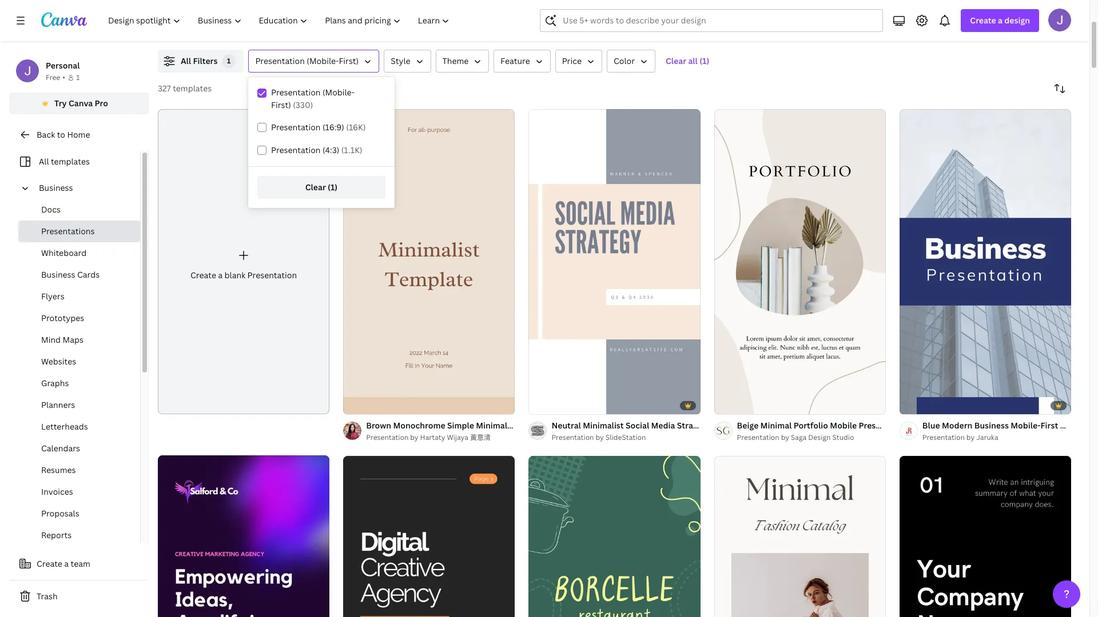 Task type: locate. For each thing, give the bounding box(es) containing it.
hartaty
[[420, 433, 446, 443]]

try
[[54, 98, 67, 109]]

by inside beige minimal portfolio mobile presentation presentation by saga design studio
[[781, 433, 790, 443]]

business inside blue modern business mobile-first presentati presentation by jaruka
[[975, 420, 1009, 431]]

1 horizontal spatial minimalist
[[583, 420, 624, 431]]

0 vertical spatial business
[[39, 183, 73, 193]]

first) left style
[[339, 56, 359, 66]]

2 first from the left
[[742, 420, 760, 431]]

3 first from the left
[[1041, 420, 1059, 431]]

4 by from the left
[[967, 433, 975, 443]]

a left design
[[998, 15, 1003, 26]]

trash link
[[9, 586, 149, 609]]

neutral
[[552, 420, 581, 431]]

minimalist inside neutral minimalist social media strategy mobile-first presentation presentation by slidestation
[[583, 420, 624, 431]]

1 by from the left
[[410, 433, 419, 443]]

by left 'jaruka'
[[967, 433, 975, 443]]

of inside 'link'
[[913, 401, 921, 410]]

1 vertical spatial (1)
[[328, 182, 338, 193]]

327
[[158, 83, 171, 94]]

graphs
[[41, 378, 69, 389]]

2 by from the left
[[596, 433, 604, 443]]

2 horizontal spatial a
[[998, 15, 1003, 26]]

a inside button
[[64, 559, 69, 570]]

1 of 15 link
[[900, 109, 1072, 415]]

0 vertical spatial create
[[971, 15, 997, 26]]

0 vertical spatial clear
[[666, 56, 687, 66]]

minimalist
[[476, 420, 517, 431], [583, 420, 624, 431]]

0 vertical spatial templates
[[173, 83, 212, 94]]

0 horizontal spatial minimalist
[[476, 420, 517, 431]]

0 horizontal spatial all
[[39, 156, 49, 167]]

a left team
[[64, 559, 69, 570]]

1 vertical spatial first)
[[271, 100, 291, 110]]

presentation up slidestation
[[568, 420, 619, 431]]

back to home link
[[9, 124, 149, 146]]

mobile- left neutral
[[519, 420, 549, 431]]

1 for 1 of 15
[[908, 401, 911, 410]]

jacob simon image
[[1049, 9, 1072, 31]]

1 horizontal spatial a
[[218, 270, 223, 281]]

by inside brown monochrome simple minimalist mobile-first presentation presentation by hartaty wijaya 黃意清
[[410, 433, 419, 443]]

brown monochrome simple minimalist mobile-first presentation image
[[343, 109, 515, 415]]

presentation up (330)
[[271, 87, 321, 98]]

jaruka
[[977, 433, 999, 443]]

media
[[651, 420, 675, 431]]

presentation
[[255, 56, 305, 66], [271, 87, 321, 98], [271, 122, 321, 133], [271, 145, 321, 156], [248, 270, 297, 281], [568, 420, 619, 431], [762, 420, 812, 431], [859, 420, 909, 431], [366, 433, 409, 443], [552, 433, 594, 443], [737, 433, 780, 443], [923, 433, 965, 443]]

0 vertical spatial (1)
[[700, 56, 710, 66]]

0 horizontal spatial templates
[[51, 156, 90, 167]]

0 horizontal spatial a
[[64, 559, 69, 570]]

0 vertical spatial first)
[[339, 56, 359, 66]]

mobile- inside blue modern business mobile-first presentati presentation by jaruka
[[1011, 420, 1041, 431]]

proposals
[[41, 509, 79, 520]]

reports link
[[18, 525, 140, 547]]

home
[[67, 129, 90, 140]]

theme
[[443, 56, 469, 66]]

first) inside button
[[339, 56, 359, 66]]

(mobile- up (16:9)
[[323, 87, 355, 98]]

1 right filters
[[227, 56, 231, 66]]

saga
[[791, 433, 807, 443]]

create a blank presentation
[[191, 270, 297, 281]]

create inside button
[[37, 559, 62, 570]]

by inside neutral minimalist social media strategy mobile-first presentation presentation by slidestation
[[596, 433, 604, 443]]

0 horizontal spatial first)
[[271, 100, 291, 110]]

gray orange simple creative agency responsive presentation image
[[343, 456, 515, 618]]

create left design
[[971, 15, 997, 26]]

presentation inside presentation (mobile- first)
[[271, 87, 321, 98]]

create for create a blank presentation
[[191, 270, 216, 281]]

of left 15
[[913, 401, 921, 410]]

business up the flyers
[[41, 269, 75, 280]]

1 vertical spatial business
[[41, 269, 75, 280]]

slidestation
[[606, 433, 646, 443]]

top level navigation element
[[101, 9, 460, 32]]

flyers link
[[18, 286, 140, 308]]

wijaya
[[447, 433, 469, 443]]

1 horizontal spatial templates
[[173, 83, 212, 94]]

mind
[[41, 335, 61, 346]]

1 vertical spatial clear
[[305, 182, 326, 193]]

(1) down (4:3) on the left top of page
[[328, 182, 338, 193]]

0 horizontal spatial first
[[549, 420, 567, 431]]

create down reports
[[37, 559, 62, 570]]

templates for 327 templates
[[173, 83, 212, 94]]

(1.1k)
[[341, 145, 362, 156]]

business for business
[[39, 183, 73, 193]]

1 left 15
[[908, 401, 911, 410]]

1 of from the left
[[727, 401, 736, 410]]

327 templates
[[158, 83, 212, 94]]

first inside brown monochrome simple minimalist mobile-first presentation presentation by hartaty wijaya 黃意清
[[549, 420, 567, 431]]

all templates
[[39, 156, 90, 167]]

(mobile- up presentation (mobile- first)
[[307, 56, 339, 66]]

1 first from the left
[[549, 420, 567, 431]]

all down back
[[39, 156, 49, 167]]

(16:9)
[[323, 122, 344, 133]]

1 of 11
[[722, 401, 744, 410]]

1 minimalist from the left
[[476, 420, 517, 431]]

resumes
[[41, 465, 76, 476]]

presentation down (330)
[[271, 122, 321, 133]]

price button
[[555, 50, 603, 73]]

business for business cards
[[41, 269, 75, 280]]

0 horizontal spatial of
[[727, 401, 736, 410]]

2 of from the left
[[913, 401, 921, 410]]

templates for all templates
[[51, 156, 90, 167]]

create inside create a design dropdown button
[[971, 15, 997, 26]]

(mobile- inside presentation (mobile- first)
[[323, 87, 355, 98]]

of
[[727, 401, 736, 410], [913, 401, 921, 410]]

mobile-
[[519, 420, 549, 431], [712, 420, 742, 431], [1011, 420, 1041, 431]]

all
[[181, 56, 191, 66], [39, 156, 49, 167]]

by down the monochrome
[[410, 433, 419, 443]]

maps
[[63, 335, 84, 346]]

create left blank
[[191, 270, 216, 281]]

1 horizontal spatial all
[[181, 56, 191, 66]]

1 mobile- from the left
[[519, 420, 549, 431]]

1 vertical spatial a
[[218, 270, 223, 281]]

2 vertical spatial create
[[37, 559, 62, 570]]

mobile- up presentation by jaruka link at the bottom right of page
[[1011, 420, 1041, 431]]

create a design button
[[961, 9, 1040, 32]]

clear (1)
[[305, 182, 338, 193]]

neutral minimalist social media strategy mobile-first presentation image
[[529, 109, 701, 415]]

2 vertical spatial business
[[975, 420, 1009, 431]]

by left slidestation
[[596, 433, 604, 443]]

by left saga
[[781, 433, 790, 443]]

all filters
[[181, 56, 218, 66]]

Sort by button
[[1049, 77, 1072, 100]]

2 mobile- from the left
[[712, 420, 742, 431]]

feature
[[501, 56, 530, 66]]

(1) right the all
[[700, 56, 710, 66]]

business up 'jaruka'
[[975, 420, 1009, 431]]

all for all filters
[[181, 56, 191, 66]]

create for create a team
[[37, 559, 62, 570]]

free •
[[46, 73, 65, 82]]

business
[[39, 183, 73, 193], [41, 269, 75, 280], [975, 420, 1009, 431]]

3 by from the left
[[781, 433, 790, 443]]

brown monochrome simple minimalist mobile-first presentation link
[[366, 420, 619, 432]]

of for blue modern business mobile-first presentati
[[913, 401, 921, 410]]

2 horizontal spatial first
[[1041, 420, 1059, 431]]

(mobile-
[[307, 56, 339, 66], [323, 87, 355, 98]]

first) inside presentation (mobile- first)
[[271, 100, 291, 110]]

1 left '11'
[[722, 401, 726, 410]]

all left filters
[[181, 56, 191, 66]]

letterheads
[[41, 422, 88, 433]]

1 vertical spatial create
[[191, 270, 216, 281]]

presentation down blue
[[923, 433, 965, 443]]

brown
[[366, 420, 391, 431]]

a left blank
[[218, 270, 223, 281]]

try canva pro button
[[9, 93, 149, 114]]

blue modern business mobile-first presentation image
[[900, 109, 1072, 415]]

first) left (330)
[[271, 100, 291, 110]]

clear for clear (1)
[[305, 182, 326, 193]]

business up 'docs'
[[39, 183, 73, 193]]

1 horizontal spatial create
[[191, 270, 216, 281]]

presentation down top level navigation element
[[255, 56, 305, 66]]

0 horizontal spatial clear
[[305, 182, 326, 193]]

templates down back to home
[[51, 156, 90, 167]]

1 inside 'link'
[[908, 401, 911, 410]]

1 horizontal spatial of
[[913, 401, 921, 410]]

minimalist up 黃意清
[[476, 420, 517, 431]]

portfolio
[[794, 420, 829, 431]]

docs
[[41, 204, 61, 215]]

templates right 327
[[173, 83, 212, 94]]

graphs link
[[18, 373, 140, 395]]

1 horizontal spatial first
[[742, 420, 760, 431]]

1 vertical spatial all
[[39, 156, 49, 167]]

color button
[[607, 50, 656, 73]]

1 vertical spatial templates
[[51, 156, 90, 167]]

cards
[[77, 269, 100, 280]]

presentation up saga
[[762, 420, 812, 431]]

minimalist up slidestation
[[583, 420, 624, 431]]

presentation down presentation (16:9) (16k)
[[271, 145, 321, 156]]

letterheads link
[[18, 417, 140, 438]]

0 vertical spatial (mobile-
[[307, 56, 339, 66]]

0 horizontal spatial create
[[37, 559, 62, 570]]

all for all templates
[[39, 156, 49, 167]]

1 vertical spatial (mobile-
[[323, 87, 355, 98]]

11
[[738, 401, 744, 410]]

1 horizontal spatial clear
[[666, 56, 687, 66]]

2 minimalist from the left
[[583, 420, 624, 431]]

mind maps
[[41, 335, 84, 346]]

create inside create a blank presentation element
[[191, 270, 216, 281]]

monochrome
[[393, 420, 446, 431]]

clear
[[666, 56, 687, 66], [305, 182, 326, 193]]

mobile- down 1 of 11
[[712, 420, 742, 431]]

2 horizontal spatial mobile-
[[1011, 420, 1041, 431]]

whiteboard link
[[18, 243, 140, 264]]

design
[[809, 433, 831, 443]]

beige minimal portfolio mobile presentation image
[[714, 109, 886, 415]]

clear all (1) button
[[660, 50, 715, 73]]

presentation down neutral
[[552, 433, 594, 443]]

0 vertical spatial all
[[181, 56, 191, 66]]

reports
[[41, 530, 72, 541]]

first)
[[339, 56, 359, 66], [271, 100, 291, 110]]

presentation right blank
[[248, 270, 297, 281]]

(16k)
[[346, 122, 366, 133]]

0 vertical spatial a
[[998, 15, 1003, 26]]

clear left the all
[[666, 56, 687, 66]]

1 horizontal spatial mobile-
[[712, 420, 742, 431]]

None search field
[[540, 9, 884, 32]]

clear down "presentation (4:3) (1.1k)"
[[305, 182, 326, 193]]

a inside dropdown button
[[998, 15, 1003, 26]]

strategy
[[677, 420, 710, 431]]

of left '11'
[[727, 401, 736, 410]]

2 horizontal spatial create
[[971, 15, 997, 26]]

1 horizontal spatial first)
[[339, 56, 359, 66]]

(mobile- inside button
[[307, 56, 339, 66]]

presentation down 1 of 15
[[859, 420, 909, 431]]

2 vertical spatial a
[[64, 559, 69, 570]]

0 horizontal spatial mobile-
[[519, 420, 549, 431]]

3 mobile- from the left
[[1011, 420, 1041, 431]]

by
[[410, 433, 419, 443], [596, 433, 604, 443], [781, 433, 790, 443], [967, 433, 975, 443]]



Task type: describe. For each thing, give the bounding box(es) containing it.
presentations
[[41, 226, 95, 237]]

websites
[[41, 356, 76, 367]]

create a design
[[971, 15, 1031, 26]]

planners
[[41, 400, 75, 411]]

planners link
[[18, 395, 140, 417]]

prototypes
[[41, 313, 84, 324]]

presentation (mobile-first) button
[[249, 50, 379, 73]]

calendars link
[[18, 438, 140, 460]]

whiteboard
[[41, 248, 87, 259]]

clear (1) button
[[257, 176, 386, 199]]

brown monochrome simple minimalist mobile-first presentation presentation by hartaty wijaya 黃意清
[[366, 420, 619, 443]]

blue modern business mobile-first presentati link
[[923, 420, 1099, 432]]

canva
[[69, 98, 93, 109]]

1 for 1 filter options selected element
[[227, 56, 231, 66]]

create a blank presentation link
[[158, 109, 330, 415]]

trash
[[37, 592, 58, 603]]

minimalist fashion brand catalog mobile presentation image
[[714, 456, 886, 618]]

by inside blue modern business mobile-first presentati presentation by jaruka
[[967, 433, 975, 443]]

presentation by slidestation link
[[552, 432, 701, 444]]

invoices
[[41, 487, 73, 498]]

黃意清
[[470, 433, 491, 443]]

presentati
[[1061, 420, 1099, 431]]

to
[[57, 129, 65, 140]]

a for team
[[64, 559, 69, 570]]

1 filter options selected element
[[222, 54, 236, 68]]

websites link
[[18, 351, 140, 373]]

mobile- inside neutral minimalist social media strategy mobile-first presentation presentation by slidestation
[[712, 420, 742, 431]]

resumes link
[[18, 460, 140, 482]]

pro
[[95, 98, 108, 109]]

first) for presentation (mobile- first)
[[271, 100, 291, 110]]

design
[[1005, 15, 1031, 26]]

black pink purple modern gradient blur creative company profile mobile-first presentation image
[[158, 456, 330, 618]]

minimal
[[761, 420, 792, 431]]

team
[[71, 559, 90, 570]]

a for blank
[[218, 270, 223, 281]]

clear all (1)
[[666, 56, 710, 66]]

green and yellow creative restaurant promotion mobile first presentation image
[[529, 456, 701, 618]]

blank
[[225, 270, 246, 281]]

presentation inside button
[[255, 56, 305, 66]]

(mobile- for presentation (mobile- first)
[[323, 87, 355, 98]]

1 right "•"
[[76, 73, 80, 82]]

try canva pro
[[54, 98, 108, 109]]

beige
[[737, 420, 759, 431]]

neutral minimalist social media strategy mobile-first presentation link
[[552, 420, 812, 432]]

1 horizontal spatial (1)
[[700, 56, 710, 66]]

create a blank presentation element
[[158, 109, 330, 415]]

first inside neutral minimalist social media strategy mobile-first presentation presentation by slidestation
[[742, 420, 760, 431]]

calendars
[[41, 443, 80, 454]]

all templates link
[[16, 151, 133, 173]]

of for beige minimal portfolio mobile presentation
[[727, 401, 736, 410]]

simple
[[447, 420, 474, 431]]

first) for presentation (mobile-first)
[[339, 56, 359, 66]]

presentation inside blue modern business mobile-first presentati presentation by jaruka
[[923, 433, 965, 443]]

blue
[[923, 420, 940, 431]]

studio
[[833, 433, 854, 443]]

invoices link
[[18, 482, 140, 504]]

a for design
[[998, 15, 1003, 26]]

presentation (mobile-first)
[[255, 56, 359, 66]]

business cards link
[[18, 264, 140, 286]]

(mobile- for presentation (mobile-first)
[[307, 56, 339, 66]]

Search search field
[[563, 10, 876, 31]]

color
[[614, 56, 635, 66]]

black and white corporate technology mobile-first presentation image
[[900, 456, 1072, 618]]

docs link
[[18, 199, 140, 221]]

modern
[[942, 420, 973, 431]]

first inside blue modern business mobile-first presentati presentation by jaruka
[[1041, 420, 1059, 431]]

presentation by saga design studio link
[[737, 432, 886, 444]]

neutral minimalist social media strategy mobile-first presentation presentation by slidestation
[[552, 420, 812, 443]]

presentation (mobile- first)
[[271, 87, 355, 110]]

1 of 15
[[908, 401, 930, 410]]

beige minimal portfolio mobile presentation link
[[737, 420, 909, 432]]

mobile
[[830, 420, 857, 431]]

prototypes link
[[18, 308, 140, 330]]

(4:3)
[[323, 145, 339, 156]]

flyers
[[41, 291, 64, 302]]

style button
[[384, 50, 431, 73]]

(330)
[[293, 100, 313, 110]]

1 for 1 of 11
[[722, 401, 726, 410]]

0 horizontal spatial (1)
[[328, 182, 338, 193]]

filters
[[193, 56, 218, 66]]

presentation down beige
[[737, 433, 780, 443]]

business cards
[[41, 269, 100, 280]]

mobile- inside brown monochrome simple minimalist mobile-first presentation presentation by hartaty wijaya 黃意清
[[519, 420, 549, 431]]

15
[[923, 401, 930, 410]]

presentation down brown
[[366, 433, 409, 443]]

feature button
[[494, 50, 551, 73]]

clear for clear all (1)
[[666, 56, 687, 66]]

create for create a design
[[971, 15, 997, 26]]

theme button
[[436, 50, 489, 73]]

•
[[63, 73, 65, 82]]

social
[[626, 420, 650, 431]]

minimalist inside brown monochrome simple minimalist mobile-first presentation presentation by hartaty wijaya 黃意清
[[476, 420, 517, 431]]

presentation by hartaty wijaya 黃意清 link
[[366, 432, 515, 444]]

beige minimal portfolio mobile presentation presentation by saga design studio
[[737, 420, 909, 443]]

personal
[[46, 60, 80, 71]]

1 of 11 link
[[714, 109, 886, 415]]

mind maps link
[[18, 330, 140, 351]]

create a team
[[37, 559, 90, 570]]



Task type: vqa. For each thing, say whether or not it's contained in the screenshot.


